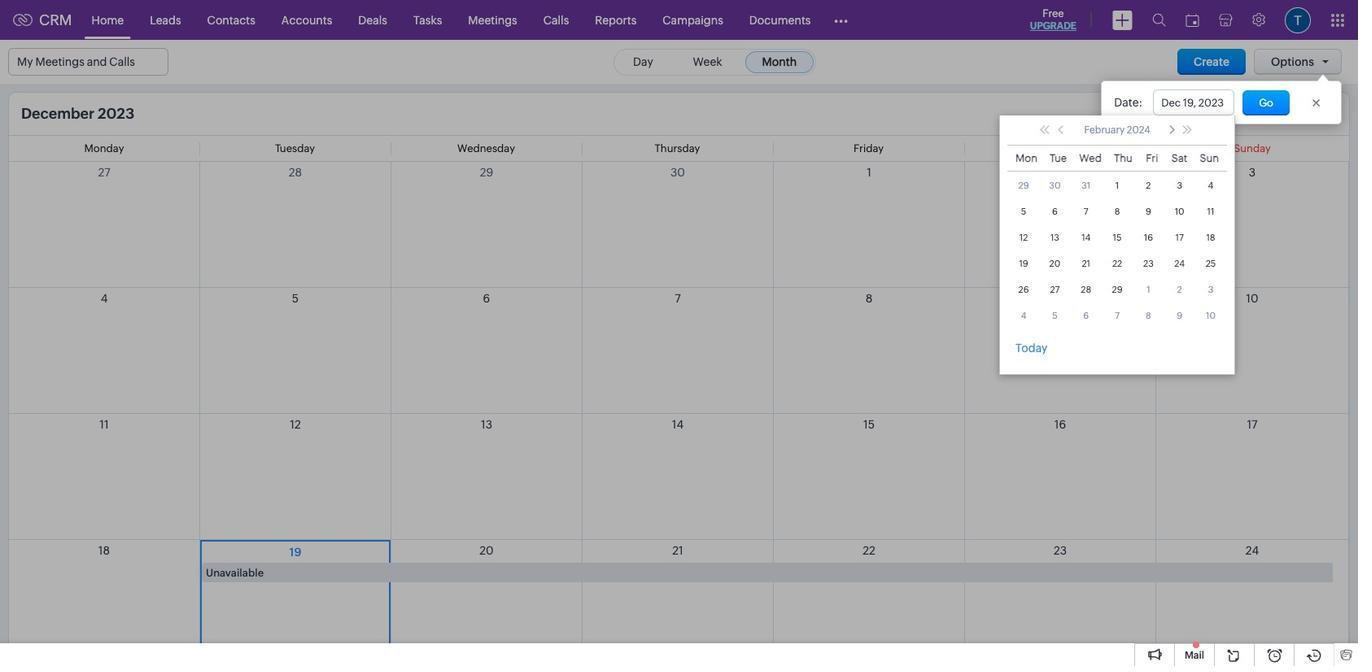 Task type: describe. For each thing, give the bounding box(es) containing it.
today link
[[1016, 342, 1048, 355]]

0 horizontal spatial 6
[[483, 292, 490, 305]]

1 horizontal spatial 7
[[1084, 207, 1089, 216]]

2 horizontal spatial 7
[[1116, 311, 1120, 321]]

0 vertical spatial 13
[[1051, 233, 1060, 243]]

day link
[[616, 51, 671, 73]]

documents
[[750, 13, 811, 26]]

2023
[[98, 105, 134, 122]]

february 2024
[[1085, 125, 1151, 136]]

2 vertical spatial 1
[[1147, 285, 1151, 295]]

1 horizontal spatial 30
[[1050, 181, 1061, 190]]

1 vertical spatial 28
[[1082, 285, 1092, 295]]

thursday
[[655, 142, 701, 155]]

leads
[[150, 13, 181, 26]]

1 horizontal spatial 29
[[1019, 181, 1030, 190]]

2 horizontal spatial 9
[[1178, 311, 1183, 321]]

campaigns
[[663, 13, 724, 26]]

1 horizontal spatial 15
[[1113, 233, 1122, 243]]

1 horizontal spatial 10
[[1207, 311, 1216, 321]]

sat
[[1172, 152, 1188, 164]]

friday
[[854, 142, 884, 155]]

1 horizontal spatial 23
[[1144, 259, 1154, 269]]

2 horizontal spatial 5
[[1053, 311, 1058, 321]]

1 vertical spatial 19
[[290, 546, 302, 559]]

0 horizontal spatial 8
[[866, 292, 873, 305]]

0 horizontal spatial meetings
[[35, 55, 85, 68]]

tasks link
[[401, 0, 455, 39]]

0 horizontal spatial 16
[[1055, 419, 1067, 432]]

my
[[17, 55, 33, 68]]

0 vertical spatial 17
[[1176, 233, 1185, 243]]

1 vertical spatial 22
[[863, 545, 876, 558]]

wed
[[1080, 152, 1102, 164]]

31
[[1082, 181, 1091, 190]]

1 vertical spatial 9
[[1057, 292, 1065, 305]]

1 horizontal spatial 22
[[1113, 259, 1123, 269]]

tue
[[1050, 152, 1068, 164]]

accounts
[[282, 13, 332, 26]]

0 horizontal spatial 28
[[289, 166, 302, 179]]

0 horizontal spatial 4
[[101, 292, 108, 305]]

calls inside 'link'
[[544, 13, 569, 26]]

wednesday
[[458, 142, 515, 155]]

0 vertical spatial 16
[[1145, 233, 1154, 243]]

1 horizontal spatial 8
[[1115, 207, 1121, 216]]

upgrade
[[1031, 20, 1077, 32]]

0 vertical spatial 1
[[867, 166, 872, 179]]

week
[[693, 55, 723, 68]]

0 horizontal spatial 2
[[1058, 166, 1064, 179]]

unavailable
[[206, 568, 264, 580]]

thu
[[1115, 152, 1133, 164]]

0 vertical spatial 14
[[1082, 233, 1091, 243]]

2 horizontal spatial 29
[[1113, 285, 1123, 295]]

my meetings and calls
[[17, 55, 135, 68]]

february
[[1085, 125, 1125, 136]]

mon
[[1016, 152, 1038, 164]]

26
[[1019, 285, 1030, 295]]

1 horizontal spatial 18
[[1207, 233, 1216, 243]]

1 vertical spatial 14
[[672, 419, 684, 432]]

0 horizontal spatial calls
[[109, 55, 135, 68]]

1 vertical spatial 24
[[1246, 545, 1260, 558]]

saturday
[[1039, 142, 1082, 155]]

1 vertical spatial 21
[[673, 545, 684, 558]]

1 vertical spatial 2
[[1147, 181, 1152, 190]]

1 vertical spatial 3
[[1178, 181, 1183, 190]]



Task type: vqa. For each thing, say whether or not it's contained in the screenshot.


Task type: locate. For each thing, give the bounding box(es) containing it.
1 horizontal spatial 21
[[1082, 259, 1091, 269]]

2024
[[1127, 125, 1151, 136]]

day
[[633, 55, 654, 68]]

2 vertical spatial 10
[[1207, 311, 1216, 321]]

5 for mon
[[1022, 207, 1027, 216]]

mail
[[1186, 651, 1205, 662]]

12
[[1020, 233, 1029, 243], [290, 419, 301, 432]]

24
[[1175, 259, 1186, 269], [1246, 545, 1260, 558]]

14
[[1082, 233, 1091, 243], [672, 419, 684, 432]]

2 horizontal spatial 4
[[1209, 181, 1214, 190]]

2 horizontal spatial 3
[[1250, 166, 1256, 179]]

calls left reports
[[544, 13, 569, 26]]

1 horizontal spatial 19
[[1020, 259, 1029, 269]]

create
[[1195, 55, 1230, 68]]

1 vertical spatial calls
[[109, 55, 135, 68]]

0 horizontal spatial 7
[[675, 292, 681, 305]]

15
[[1113, 233, 1122, 243], [864, 419, 875, 432]]

crm
[[39, 11, 72, 28]]

0 vertical spatial 5
[[1022, 207, 1027, 216]]

deals
[[359, 13, 388, 26]]

21
[[1082, 259, 1091, 269], [673, 545, 684, 558]]

free upgrade
[[1031, 7, 1077, 32]]

1 vertical spatial 16
[[1055, 419, 1067, 432]]

1 horizontal spatial 4
[[1022, 311, 1027, 321]]

date:
[[1115, 96, 1143, 109]]

1 horizontal spatial 9
[[1146, 207, 1152, 216]]

week link
[[676, 51, 740, 73]]

27 down monday
[[98, 166, 110, 179]]

6
[[1053, 207, 1058, 216], [483, 292, 490, 305], [1084, 311, 1090, 321]]

0 vertical spatial 29
[[480, 166, 494, 179]]

1 horizontal spatial 17
[[1248, 419, 1258, 432]]

and
[[87, 55, 107, 68]]

2 vertical spatial 29
[[1113, 285, 1123, 295]]

13
[[1051, 233, 1060, 243], [481, 419, 493, 432]]

mmm d, yyyy text field
[[1154, 90, 1235, 116]]

1 horizontal spatial 5
[[1022, 207, 1027, 216]]

deals link
[[345, 0, 401, 39]]

1 vertical spatial 12
[[290, 419, 301, 432]]

3
[[1250, 166, 1256, 179], [1178, 181, 1183, 190], [1209, 285, 1214, 295]]

7
[[1084, 207, 1089, 216], [675, 292, 681, 305], [1116, 311, 1120, 321]]

1 vertical spatial 15
[[864, 419, 875, 432]]

meetings right my
[[35, 55, 85, 68]]

leads link
[[137, 0, 194, 39]]

0 horizontal spatial 14
[[672, 419, 684, 432]]

accounts link
[[269, 0, 345, 39]]

fri
[[1147, 152, 1159, 164]]

1 vertical spatial 7
[[675, 292, 681, 305]]

20
[[1050, 259, 1061, 269], [480, 545, 494, 558]]

december 2023
[[21, 105, 134, 122]]

1 horizontal spatial meetings
[[468, 13, 518, 26]]

17
[[1176, 233, 1185, 243], [1248, 419, 1258, 432]]

4
[[1209, 181, 1214, 190], [101, 292, 108, 305], [1022, 311, 1027, 321]]

0 vertical spatial 23
[[1144, 259, 1154, 269]]

0 horizontal spatial 23
[[1054, 545, 1068, 558]]

1 horizontal spatial 28
[[1082, 285, 1092, 295]]

contacts
[[207, 13, 256, 26]]

0 horizontal spatial 20
[[480, 545, 494, 558]]

30 down thursday
[[671, 166, 686, 179]]

27 right 26
[[1051, 285, 1060, 295]]

1 horizontal spatial 13
[[1051, 233, 1060, 243]]

2 horizontal spatial 1
[[1147, 285, 1151, 295]]

27
[[98, 166, 110, 179], [1051, 285, 1060, 295]]

1 vertical spatial 13
[[481, 419, 493, 432]]

0 vertical spatial 21
[[1082, 259, 1091, 269]]

25
[[1206, 259, 1217, 269]]

0 horizontal spatial 30
[[671, 166, 686, 179]]

calls right and
[[109, 55, 135, 68]]

0 horizontal spatial 19
[[290, 546, 302, 559]]

reports
[[595, 13, 637, 26]]

18
[[1207, 233, 1216, 243], [98, 545, 110, 558]]

calls link
[[531, 0, 582, 39]]

30 down tue
[[1050, 181, 1061, 190]]

meetings
[[468, 13, 518, 26], [35, 55, 85, 68]]

3 down sunday
[[1250, 166, 1256, 179]]

0 horizontal spatial 5
[[292, 292, 299, 305]]

0 vertical spatial 10
[[1175, 207, 1185, 216]]

3 down sat
[[1178, 181, 1183, 190]]

3 down "25"
[[1209, 285, 1214, 295]]

0 horizontal spatial 13
[[481, 419, 493, 432]]

2 vertical spatial 2
[[1178, 285, 1183, 295]]

1 vertical spatial 27
[[1051, 285, 1060, 295]]

19
[[1020, 259, 1029, 269], [290, 546, 302, 559]]

10
[[1175, 207, 1185, 216], [1247, 292, 1259, 305], [1207, 311, 1216, 321]]

11
[[1208, 207, 1215, 216], [100, 419, 109, 432]]

0 horizontal spatial 24
[[1175, 259, 1186, 269]]

campaigns link
[[650, 0, 737, 39]]

2 horizontal spatial 6
[[1084, 311, 1090, 321]]

1 vertical spatial 10
[[1247, 292, 1259, 305]]

1 horizontal spatial 14
[[1082, 233, 1091, 243]]

0 vertical spatial 22
[[1113, 259, 1123, 269]]

free
[[1043, 7, 1065, 20]]

2 vertical spatial 9
[[1178, 311, 1183, 321]]

28
[[289, 166, 302, 179], [1082, 285, 1092, 295]]

0 horizontal spatial 21
[[673, 545, 684, 558]]

0 vertical spatial 19
[[1020, 259, 1029, 269]]

documents link
[[737, 0, 824, 39]]

home
[[92, 13, 124, 26]]

0 vertical spatial 27
[[98, 166, 110, 179]]

tuesday
[[275, 142, 315, 155]]

29
[[480, 166, 494, 179], [1019, 181, 1030, 190], [1113, 285, 1123, 295]]

1 vertical spatial 5
[[292, 292, 299, 305]]

1 horizontal spatial 12
[[1020, 233, 1029, 243]]

options
[[1272, 55, 1315, 68]]

1 vertical spatial 1
[[1116, 181, 1120, 190]]

1 horizontal spatial 6
[[1053, 207, 1058, 216]]

9
[[1146, 207, 1152, 216], [1057, 292, 1065, 305], [1178, 311, 1183, 321]]

1 horizontal spatial 11
[[1208, 207, 1215, 216]]

28 right 26
[[1082, 285, 1092, 295]]

0 vertical spatial 9
[[1146, 207, 1152, 216]]

5
[[1022, 207, 1027, 216], [292, 292, 299, 305], [1053, 311, 1058, 321]]

1 horizontal spatial 2
[[1147, 181, 1152, 190]]

tasks
[[414, 13, 442, 26]]

2 horizontal spatial 2
[[1178, 285, 1183, 295]]

0 horizontal spatial 18
[[98, 545, 110, 558]]

monday
[[84, 142, 124, 155]]

december
[[21, 105, 95, 122]]

0 vertical spatial calls
[[544, 13, 569, 26]]

month link
[[745, 51, 814, 73]]

23
[[1144, 259, 1154, 269], [1054, 545, 1068, 558]]

8
[[1115, 207, 1121, 216], [866, 292, 873, 305], [1146, 311, 1152, 321]]

0 vertical spatial 7
[[1084, 207, 1089, 216]]

1 vertical spatial 20
[[480, 545, 494, 558]]

0 vertical spatial 11
[[1208, 207, 1215, 216]]

2 vertical spatial 6
[[1084, 311, 1090, 321]]

meetings left the 'calls' 'link'
[[468, 13, 518, 26]]

1 vertical spatial 30
[[1050, 181, 1061, 190]]

2
[[1058, 166, 1064, 179], [1147, 181, 1152, 190], [1178, 285, 1183, 295]]

2 horizontal spatial 8
[[1146, 311, 1152, 321]]

0 vertical spatial 2
[[1058, 166, 1064, 179]]

30
[[671, 166, 686, 179], [1050, 181, 1061, 190]]

today
[[1016, 342, 1048, 355]]

calls
[[544, 13, 569, 26], [109, 55, 135, 68]]

5 for 28
[[292, 292, 299, 305]]

0 vertical spatial 20
[[1050, 259, 1061, 269]]

sun
[[1201, 152, 1220, 164]]

28 down tuesday
[[289, 166, 302, 179]]

1 vertical spatial 23
[[1054, 545, 1068, 558]]

0 vertical spatial 3
[[1250, 166, 1256, 179]]

meetings link
[[455, 0, 531, 39]]

16
[[1145, 233, 1154, 243], [1055, 419, 1067, 432]]

1 vertical spatial 8
[[866, 292, 873, 305]]

0 horizontal spatial 3
[[1178, 181, 1183, 190]]

1
[[867, 166, 872, 179], [1116, 181, 1120, 190], [1147, 285, 1151, 295]]

None button
[[1243, 90, 1291, 115]]

month
[[763, 55, 797, 68]]

sunday
[[1235, 142, 1272, 155]]

1 vertical spatial 4
[[101, 292, 108, 305]]

2 vertical spatial 5
[[1053, 311, 1058, 321]]

0 vertical spatial 6
[[1053, 207, 1058, 216]]

0 horizontal spatial 27
[[98, 166, 110, 179]]

reports link
[[582, 0, 650, 39]]

22
[[1113, 259, 1123, 269], [863, 545, 876, 558]]

0 vertical spatial 12
[[1020, 233, 1029, 243]]

home link
[[79, 0, 137, 39]]

2 vertical spatial 3
[[1209, 285, 1214, 295]]

0 vertical spatial 28
[[289, 166, 302, 179]]

crm link
[[13, 11, 72, 28]]

0 vertical spatial meetings
[[468, 13, 518, 26]]

0 horizontal spatial 11
[[100, 419, 109, 432]]

1 horizontal spatial 20
[[1050, 259, 1061, 269]]

0 vertical spatial 18
[[1207, 233, 1216, 243]]

1 vertical spatial 6
[[483, 292, 490, 305]]

2 vertical spatial 4
[[1022, 311, 1027, 321]]

0 vertical spatial 4
[[1209, 181, 1214, 190]]

1 vertical spatial 17
[[1248, 419, 1258, 432]]

contacts link
[[194, 0, 269, 39]]



